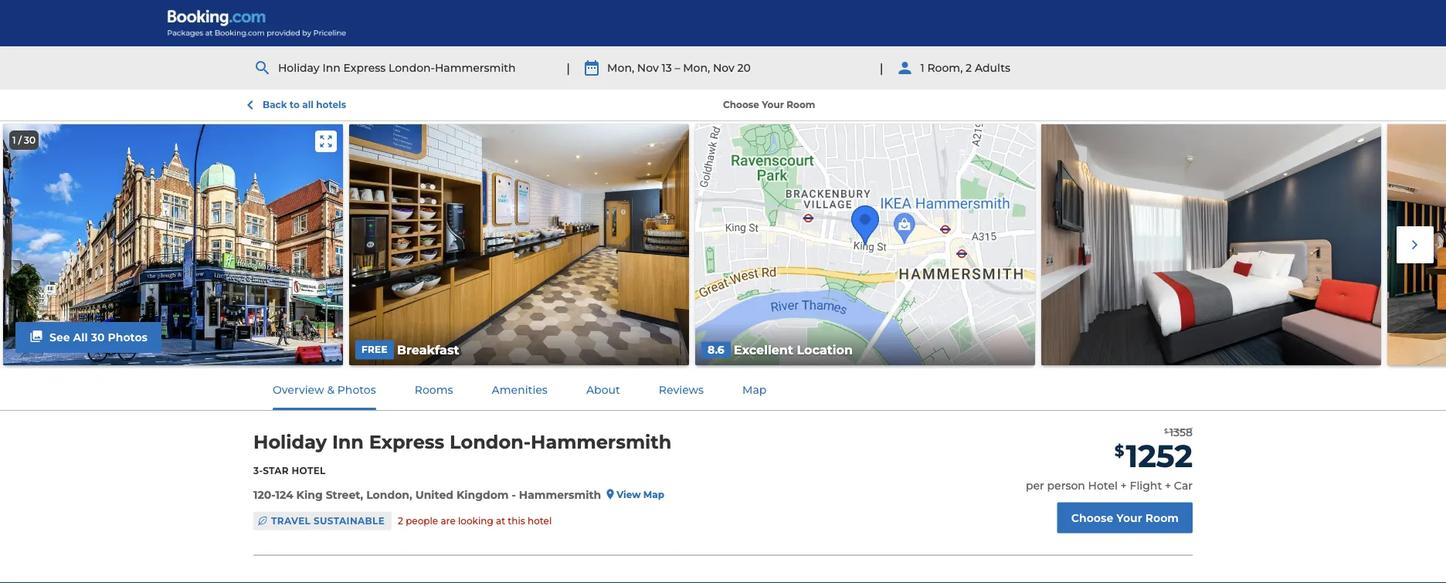 Task type: describe. For each thing, give the bounding box(es) containing it.
choose inside button
[[1071, 511, 1113, 525]]

all
[[73, 331, 88, 344]]

reviews
[[659, 383, 704, 396]]

0 vertical spatial your
[[762, 99, 784, 111]]

1 / 30 button
[[3, 124, 343, 365]]

to
[[290, 99, 300, 110]]

1 mon, from the left
[[607, 61, 634, 74]]

view map button
[[601, 488, 664, 501]]

0 vertical spatial london-
[[389, 61, 435, 74]]

this
[[508, 515, 525, 526]]

map button
[[724, 369, 785, 410]]

your inside button
[[1116, 511, 1142, 525]]

per
[[1026, 479, 1044, 492]]

1 vertical spatial holiday
[[253, 431, 327, 453]]

1252
[[1126, 437, 1193, 475]]

choose your room button
[[1057, 503, 1193, 533]]

1 vertical spatial inn
[[332, 431, 364, 453]]

3-
[[253, 465, 263, 477]]

hotels
[[316, 99, 346, 110]]

1 horizontal spatial hammersmith
[[531, 431, 672, 453]]

0 vertical spatial inn
[[322, 61, 341, 74]]

see all 30 photos button
[[15, 322, 161, 353]]

see all 30 photos
[[49, 331, 148, 344]]

hotel
[[528, 515, 552, 526]]

2 + from the left
[[1165, 479, 1171, 492]]

0 vertical spatial holiday inn express london-hammersmith
[[278, 61, 516, 74]]

1 nov from the left
[[637, 61, 659, 74]]

excellent
[[734, 342, 793, 357]]

see
[[49, 331, 70, 344]]

0 vertical spatial holiday
[[278, 61, 320, 74]]

view
[[617, 489, 641, 500]]

1 vertical spatial london-
[[450, 431, 531, 453]]

0 horizontal spatial room
[[787, 99, 815, 111]]

13
[[662, 61, 672, 74]]

0 horizontal spatial hammersmith
[[435, 61, 516, 74]]

overview & photos button
[[254, 369, 395, 410]]

travel sustainable
[[271, 515, 385, 526]]

are
[[441, 515, 456, 526]]

about button
[[568, 369, 639, 410]]

free
[[362, 344, 388, 355]]

| for mon, nov 13 – mon, nov 20
[[567, 60, 570, 75]]

2 nov from the left
[[713, 61, 735, 74]]

back to all hotels
[[263, 99, 346, 110]]

all
[[302, 99, 314, 110]]

2 mon, from the left
[[683, 61, 710, 74]]

rooms
[[415, 383, 453, 396]]

8.6
[[708, 343, 724, 357]]

0 horizontal spatial choose
[[723, 99, 759, 111]]

property building image
[[3, 124, 343, 365]]

sustainable
[[314, 515, 385, 526]]

| for 1 room, 2 adults
[[880, 60, 883, 75]]

back to all hotels button
[[241, 96, 346, 114]]

people
[[406, 515, 438, 526]]

room,
[[927, 61, 963, 74]]

1 + from the left
[[1121, 479, 1127, 492]]

amenities button
[[473, 369, 566, 410]]

at
[[496, 515, 505, 526]]

travel
[[271, 515, 311, 526]]

looking
[[458, 515, 493, 526]]



Task type: vqa. For each thing, say whether or not it's contained in the screenshot.
the bottommost Room
yes



Task type: locate. For each thing, give the bounding box(es) containing it.
choose
[[723, 99, 759, 111], [1071, 511, 1113, 525]]

1 horizontal spatial |
[[880, 60, 883, 75]]

choose your room down "20"
[[723, 99, 815, 111]]

map down excellent
[[742, 383, 767, 396]]

0 horizontal spatial 30
[[24, 134, 36, 146]]

inn
[[322, 61, 341, 74], [332, 431, 364, 453]]

1 inside button
[[12, 134, 16, 146]]

1358
[[1169, 426, 1193, 439]]

map inside tab list
[[742, 383, 767, 396]]

2 people are looking at this hotel
[[398, 515, 552, 526]]

2
[[966, 61, 972, 74], [398, 515, 403, 526]]

30 for all
[[91, 331, 105, 344]]

+ left "car"
[[1165, 479, 1171, 492]]

0 horizontal spatial map
[[643, 489, 664, 500]]

photos right "all"
[[108, 331, 148, 344]]

about
[[586, 383, 620, 396]]

holiday inn express london-hammersmith
[[278, 61, 516, 74], [253, 431, 672, 453]]

1 horizontal spatial nov
[[713, 61, 735, 74]]

inn down &
[[332, 431, 364, 453]]

photos inside overview & photos button
[[337, 383, 376, 396]]

mon,
[[607, 61, 634, 74], [683, 61, 710, 74]]

0 vertical spatial 1
[[920, 61, 924, 74]]

hotel right person
[[1088, 479, 1118, 492]]

hotel right star
[[292, 465, 326, 477]]

0 vertical spatial $
[[1164, 427, 1168, 434]]

express up hotels
[[343, 61, 386, 74]]

choose down person
[[1071, 511, 1113, 525]]

3-star hotel
[[253, 465, 326, 477]]

holiday
[[278, 61, 320, 74], [253, 431, 327, 453]]

flight
[[1130, 479, 1162, 492]]

1 horizontal spatial hotel
[[1088, 479, 1118, 492]]

1 horizontal spatial 2
[[966, 61, 972, 74]]

1 horizontal spatial $
[[1164, 427, 1168, 434]]

choose your room
[[723, 99, 815, 111], [1071, 511, 1179, 525]]

1 horizontal spatial mon,
[[683, 61, 710, 74]]

choose your room inside choose your room button
[[1071, 511, 1179, 525]]

1 vertical spatial 30
[[91, 331, 105, 344]]

excellent location
[[734, 342, 853, 357]]

0 vertical spatial room
[[787, 99, 815, 111]]

car
[[1174, 479, 1193, 492]]

20
[[737, 61, 751, 74]]

tab list containing overview & photos
[[253, 368, 786, 410]]

0 vertical spatial map
[[742, 383, 767, 396]]

1 for 1 / 30
[[12, 134, 16, 146]]

1 horizontal spatial photos
[[337, 383, 376, 396]]

person
[[1047, 479, 1085, 492]]

1 vertical spatial photos
[[337, 383, 376, 396]]

$ left 1358
[[1164, 427, 1168, 434]]

location
[[797, 342, 853, 357]]

amenities
[[492, 383, 548, 396]]

0 horizontal spatial |
[[567, 60, 570, 75]]

30 right "all"
[[91, 331, 105, 344]]

0 vertical spatial hotel
[[292, 465, 326, 477]]

1 horizontal spatial 30
[[91, 331, 105, 344]]

2 | from the left
[[880, 60, 883, 75]]

1 vertical spatial hammersmith
[[531, 431, 672, 453]]

$ 1358 $ 1252 per person hotel + flight + car
[[1026, 426, 1193, 492]]

0 vertical spatial choose
[[723, 99, 759, 111]]

$
[[1164, 427, 1168, 434], [1115, 441, 1124, 460]]

30 for /
[[24, 134, 36, 146]]

0 vertical spatial express
[[343, 61, 386, 74]]

your
[[762, 99, 784, 111], [1116, 511, 1142, 525]]

0 horizontal spatial 2
[[398, 515, 403, 526]]

1 for 1 room, 2 adults
[[920, 61, 924, 74]]

1 horizontal spatial +
[[1165, 479, 1171, 492]]

adults
[[975, 61, 1010, 74]]

photos
[[108, 331, 148, 344], [337, 383, 376, 396]]

1 vertical spatial 1
[[12, 134, 16, 146]]

2 left people
[[398, 515, 403, 526]]

lobby or reception image
[[1387, 124, 1446, 365]]

1 horizontal spatial choose
[[1071, 511, 1113, 525]]

30
[[24, 134, 36, 146], [91, 331, 105, 344]]

express
[[343, 61, 386, 74], [369, 431, 444, 453]]

room
[[787, 99, 815, 111], [1145, 511, 1179, 525]]

holiday up "to"
[[278, 61, 320, 74]]

map right the view
[[643, 489, 664, 500]]

london-
[[389, 61, 435, 74], [450, 431, 531, 453]]

rooms button
[[396, 369, 472, 410]]

0 horizontal spatial choose your room
[[723, 99, 815, 111]]

0 vertical spatial photos
[[108, 331, 148, 344]]

$ left 1252
[[1115, 441, 1124, 460]]

hotel inside $ 1358 $ 1252 per person hotel + flight + car
[[1088, 479, 1118, 492]]

1 horizontal spatial london-
[[450, 431, 531, 453]]

1 vertical spatial express
[[369, 431, 444, 453]]

0 vertical spatial choose your room
[[723, 99, 815, 111]]

1 vertical spatial 2
[[398, 515, 403, 526]]

0 horizontal spatial +
[[1121, 479, 1127, 492]]

nov left "20"
[[713, 61, 735, 74]]

|
[[567, 60, 570, 75], [880, 60, 883, 75]]

1 left /
[[12, 134, 16, 146]]

30 right /
[[24, 134, 36, 146]]

0 vertical spatial 2
[[966, 61, 972, 74]]

1 / 30
[[12, 134, 36, 146]]

breakfast
[[397, 342, 459, 357]]

1 | from the left
[[567, 60, 570, 75]]

0 horizontal spatial mon,
[[607, 61, 634, 74]]

1 room, 2 adults
[[920, 61, 1010, 74]]

holiday up 3-star hotel
[[253, 431, 327, 453]]

1 horizontal spatial room
[[1145, 511, 1179, 525]]

holiday inn express london-hammersmith down rooms
[[253, 431, 672, 453]]

reviews button
[[640, 369, 722, 410]]

0 horizontal spatial $
[[1115, 441, 1124, 460]]

1 horizontal spatial choose your room
[[1071, 511, 1179, 525]]

0 horizontal spatial photos
[[108, 331, 148, 344]]

photos inside the see all 30 photos button
[[108, 331, 148, 344]]

map
[[742, 383, 767, 396], [643, 489, 664, 500]]

0 horizontal spatial nov
[[637, 61, 659, 74]]

1 vertical spatial hotel
[[1088, 479, 1118, 492]]

overview
[[273, 383, 324, 396]]

1 vertical spatial choose
[[1071, 511, 1113, 525]]

0 horizontal spatial london-
[[389, 61, 435, 74]]

tab list
[[253, 368, 786, 410]]

photos right &
[[337, 383, 376, 396]]

1 left room,
[[920, 61, 924, 74]]

+ left the flight
[[1121, 479, 1127, 492]]

2 right room,
[[966, 61, 972, 74]]

1 vertical spatial map
[[643, 489, 664, 500]]

mon, right the –
[[683, 61, 710, 74]]

hotel
[[292, 465, 326, 477], [1088, 479, 1118, 492]]

booking.com packages image
[[167, 9, 347, 37]]

hammersmith
[[435, 61, 516, 74], [531, 431, 672, 453]]

–
[[675, 61, 680, 74]]

1 vertical spatial choose your room
[[1071, 511, 1179, 525]]

nov left 13
[[637, 61, 659, 74]]

choose your room down the flight
[[1071, 511, 1179, 525]]

mon, nov 13 – mon, nov 20
[[607, 61, 751, 74]]

0 vertical spatial hammersmith
[[435, 61, 516, 74]]

mon, left 13
[[607, 61, 634, 74]]

room inside button
[[1145, 511, 1179, 525]]

&
[[327, 383, 335, 396]]

1 vertical spatial your
[[1116, 511, 1142, 525]]

holiday inn express london-hammersmith up hotels
[[278, 61, 516, 74]]

1 vertical spatial holiday inn express london-hammersmith
[[253, 431, 672, 453]]

1 vertical spatial $
[[1115, 441, 1124, 460]]

view map
[[617, 489, 664, 500]]

star
[[263, 465, 289, 477]]

1
[[920, 61, 924, 74], [12, 134, 16, 146]]

1 horizontal spatial your
[[1116, 511, 1142, 525]]

1 vertical spatial room
[[1145, 511, 1179, 525]]

photo of the whole room image
[[1041, 124, 1381, 365]]

/
[[18, 134, 22, 146]]

1 horizontal spatial 1
[[920, 61, 924, 74]]

0 horizontal spatial hotel
[[292, 465, 326, 477]]

choose down "20"
[[723, 99, 759, 111]]

nov
[[637, 61, 659, 74], [713, 61, 735, 74]]

0 horizontal spatial 1
[[12, 134, 16, 146]]

0 horizontal spatial your
[[762, 99, 784, 111]]

+
[[1121, 479, 1127, 492], [1165, 479, 1171, 492]]

express down rooms
[[369, 431, 444, 453]]

0 vertical spatial 30
[[24, 134, 36, 146]]

overview & photos
[[273, 383, 376, 396]]

back
[[263, 99, 287, 110]]

1 horizontal spatial map
[[742, 383, 767, 396]]

inn up hotels
[[322, 61, 341, 74]]



